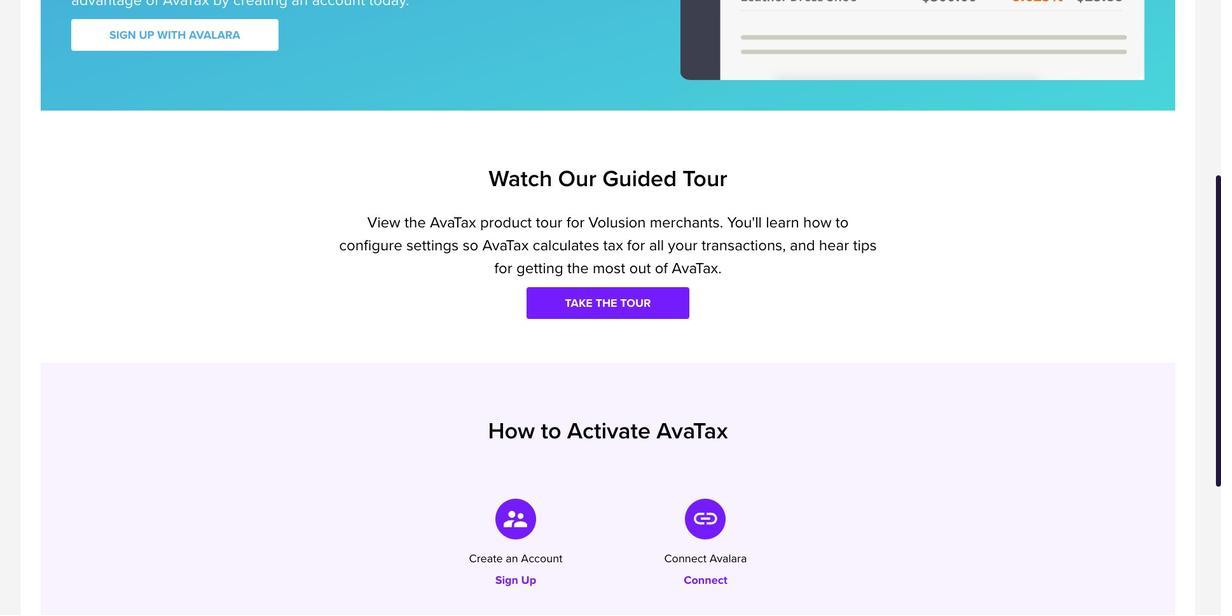 Task type: vqa. For each thing, say whether or not it's contained in the screenshot.
 within   Option Category Display Order
no



Task type: locate. For each thing, give the bounding box(es) containing it.
0 horizontal spatial the
[[405, 211, 426, 233]]

1 vertical spatial avalara
[[710, 551, 747, 567]]

the down calculates
[[567, 257, 589, 279]]

tour up calculates
[[536, 211, 563, 233]]

view the avatax product tour for volusion merchants. you'll learn how to configure settings so avatax calculates tax for all your transactions, and hear tips for getting the most out of avatax.
[[339, 211, 877, 279]]

1 horizontal spatial to
[[836, 211, 849, 233]]

the right take
[[596, 295, 617, 311]]

our
[[558, 161, 597, 195]]

sign
[[109, 26, 136, 43], [495, 572, 518, 589]]

1 horizontal spatial for
[[567, 211, 585, 233]]

for left getting
[[494, 257, 513, 279]]

avatax
[[430, 211, 476, 233], [483, 234, 529, 256], [657, 414, 728, 448]]

volusion
[[589, 211, 646, 233]]

1 horizontal spatial sign
[[495, 572, 518, 589]]

1 vertical spatial tour
[[620, 295, 651, 311]]

1 horizontal spatial tour
[[620, 295, 651, 311]]

0 vertical spatial to
[[836, 211, 849, 233]]

0 vertical spatial avatax
[[430, 211, 476, 233]]

the
[[405, 211, 426, 233], [567, 257, 589, 279], [596, 295, 617, 311]]

0 horizontal spatial sign
[[109, 26, 136, 43]]

the for view
[[405, 211, 426, 233]]

of
[[655, 257, 668, 279]]

0 horizontal spatial tour
[[536, 211, 563, 233]]

1 vertical spatial the
[[567, 257, 589, 279]]

the inside take the tour link
[[596, 295, 617, 311]]

product
[[480, 211, 532, 233]]

0 vertical spatial sign
[[109, 26, 136, 43]]

connect
[[664, 551, 707, 567], [684, 572, 728, 589]]

2 horizontal spatial the
[[596, 295, 617, 311]]

avalara right "with"
[[189, 26, 240, 43]]

avalara
[[189, 26, 240, 43], [710, 551, 747, 567]]

sign inside create an account sign up
[[495, 572, 518, 589]]

2 horizontal spatial avatax
[[657, 414, 728, 448]]

tour
[[683, 161, 728, 195]]

connect avalara connect
[[664, 551, 747, 589]]

0 horizontal spatial avalara
[[189, 26, 240, 43]]

0 horizontal spatial for
[[494, 257, 513, 279]]

to right how at the bottom
[[541, 414, 562, 448]]

configure
[[339, 234, 403, 256]]

the up settings at the top of page
[[405, 211, 426, 233]]

take the tour link
[[527, 287, 689, 319]]

with
[[157, 26, 186, 43]]

you'll
[[727, 211, 762, 233]]

tips
[[853, 234, 877, 256]]

1 vertical spatial connect
[[684, 572, 728, 589]]

2 vertical spatial avatax
[[657, 414, 728, 448]]

tax
[[603, 234, 623, 256]]

create
[[469, 551, 503, 567]]

for up calculates
[[567, 211, 585, 233]]

0 vertical spatial for
[[567, 211, 585, 233]]

0 vertical spatial tour
[[536, 211, 563, 233]]

calculates
[[533, 234, 600, 256]]

for
[[567, 211, 585, 233], [627, 234, 645, 256], [494, 257, 513, 279]]

an
[[506, 551, 518, 567]]

the for take
[[596, 295, 617, 311]]

0 horizontal spatial to
[[541, 414, 562, 448]]

to inside "view the avatax product tour for volusion merchants. you'll learn how to configure settings so avatax calculates tax for all your transactions, and hear tips for getting the most out of avatax."
[[836, 211, 849, 233]]

1 vertical spatial avatax
[[483, 234, 529, 256]]

2 vertical spatial the
[[596, 295, 617, 311]]

to
[[836, 211, 849, 233], [541, 414, 562, 448]]

transactions,
[[702, 234, 786, 256]]

view
[[367, 211, 401, 233]]

hear
[[819, 234, 849, 256]]

to up hear
[[836, 211, 849, 233]]

out
[[629, 257, 651, 279]]

avalara up connect link
[[710, 551, 747, 567]]

tour
[[536, 211, 563, 233], [620, 295, 651, 311]]

1 vertical spatial for
[[627, 234, 645, 256]]

tour down out
[[620, 295, 651, 311]]

watch our guided tour
[[489, 161, 728, 195]]

0 horizontal spatial avatax
[[430, 211, 476, 233]]

how
[[804, 211, 832, 233]]

for left all
[[627, 234, 645, 256]]

most
[[593, 257, 626, 279]]

0 vertical spatial connect
[[664, 551, 707, 567]]

1 horizontal spatial avalara
[[710, 551, 747, 567]]

1 horizontal spatial avatax
[[483, 234, 529, 256]]

1 vertical spatial sign
[[495, 572, 518, 589]]

0 vertical spatial the
[[405, 211, 426, 233]]



Task type: describe. For each thing, give the bounding box(es) containing it.
activate
[[567, 414, 651, 448]]

so
[[463, 234, 479, 256]]

how to activate avatax
[[488, 414, 728, 448]]

up
[[139, 26, 154, 43]]

learn
[[766, 211, 800, 233]]

1 horizontal spatial the
[[567, 257, 589, 279]]

how
[[488, 414, 535, 448]]

avalara inside connect avalara connect
[[710, 551, 747, 567]]

getting
[[517, 257, 563, 279]]

tour inside "view the avatax product tour for volusion merchants. you'll learn how to configure settings so avatax calculates tax for all your transactions, and hear tips for getting the most out of avatax."
[[536, 211, 563, 233]]

your
[[668, 234, 698, 256]]

2 horizontal spatial for
[[627, 234, 645, 256]]

avatax.
[[672, 257, 722, 279]]

settings
[[406, 234, 459, 256]]

merchants.
[[650, 211, 723, 233]]

create an account sign up
[[469, 551, 563, 589]]

sign up with avalara link
[[71, 19, 279, 51]]

up
[[521, 572, 536, 589]]

all
[[649, 234, 664, 256]]

connect link
[[684, 572, 728, 589]]

sign up link
[[495, 572, 536, 589]]

guided
[[603, 161, 677, 195]]

screenshot of avalara dashboard, setting tax rates for items image
[[681, 0, 1145, 80]]

watch
[[489, 161, 552, 195]]

and
[[790, 234, 815, 256]]

take the tour
[[565, 295, 651, 311]]

account
[[521, 551, 563, 567]]

sign inside sign up with avalara link
[[109, 26, 136, 43]]

1 vertical spatial to
[[541, 414, 562, 448]]

take
[[565, 295, 593, 311]]

sign up with avalara
[[109, 26, 240, 43]]

2 vertical spatial for
[[494, 257, 513, 279]]

0 vertical spatial avalara
[[189, 26, 240, 43]]



